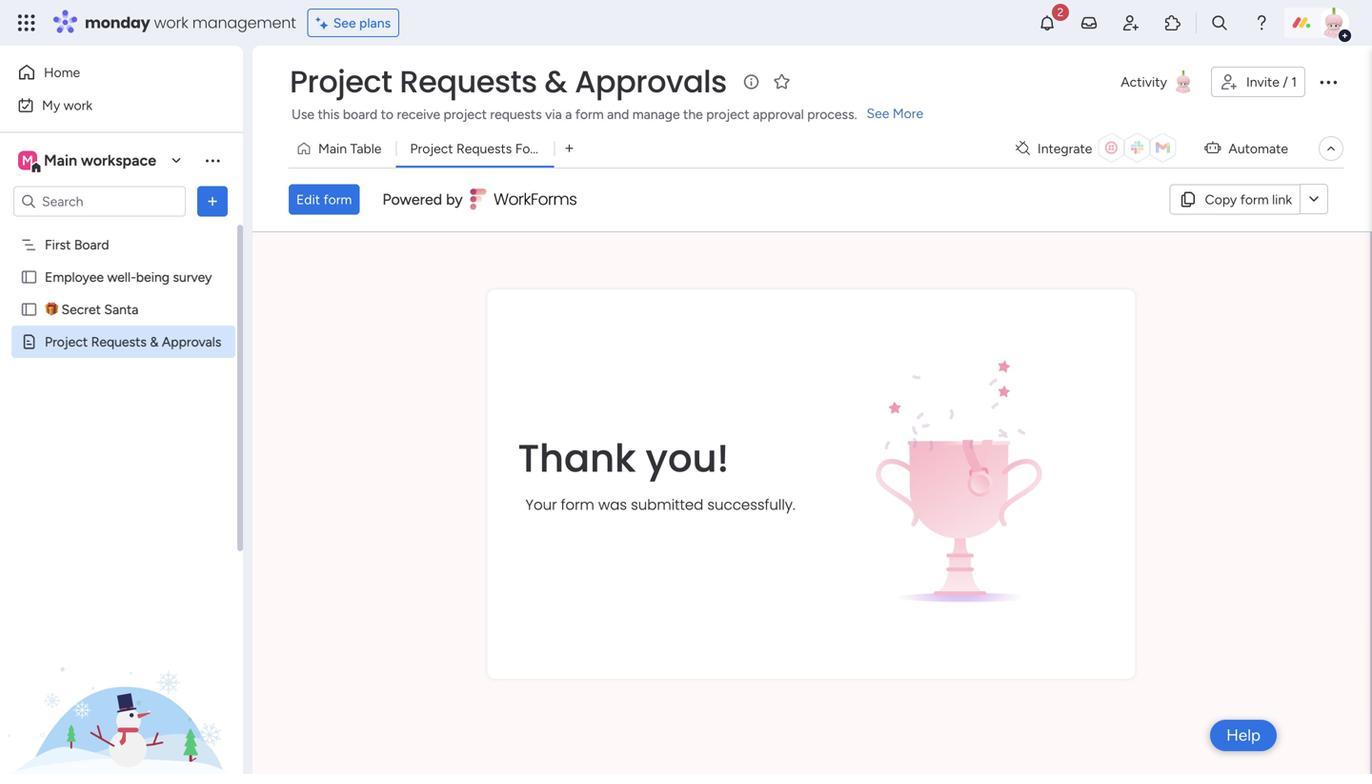 Task type: vqa. For each thing, say whether or not it's contained in the screenshot.
circle o icon in THE COMPLETE PROFILE link
no



Task type: describe. For each thing, give the bounding box(es) containing it.
monday work management
[[85, 12, 296, 33]]

Project Requests & Approvals field
[[285, 61, 732, 103]]

add to favorites image
[[773, 72, 792, 91]]

table
[[350, 141, 382, 157]]

requests
[[490, 106, 542, 122]]

0 vertical spatial &
[[545, 61, 567, 103]]

0 vertical spatial options image
[[1317, 71, 1340, 93]]

see inside button
[[333, 15, 356, 31]]

home button
[[11, 57, 205, 88]]

first board
[[45, 237, 109, 253]]

project requests form
[[410, 141, 546, 157]]

project requests & approvals inside list box
[[45, 334, 221, 350]]

invite members image
[[1122, 13, 1141, 32]]

work for monday
[[154, 12, 188, 33]]

first
[[45, 237, 71, 253]]

form inside thank you! your form was submitted successfully.
[[561, 495, 595, 515]]

form
[[515, 141, 546, 157]]

automate
[[1229, 141, 1289, 157]]

copy
[[1205, 191, 1237, 208]]

integrate
[[1038, 141, 1093, 157]]

management
[[192, 12, 296, 33]]

workspace image
[[18, 150, 37, 171]]

this
[[318, 106, 340, 122]]

0 horizontal spatial lottie animation element
[[0, 582, 243, 775]]

edit
[[296, 191, 320, 208]]

ruby anderson image
[[1319, 8, 1350, 38]]

workforms logo image
[[470, 184, 578, 215]]

form inside edit form button
[[324, 191, 352, 208]]

lottie animation image inside form form
[[851, 305, 1069, 610]]

main table
[[318, 141, 382, 157]]

successfully.
[[708, 495, 796, 515]]

receive
[[397, 106, 440, 122]]

powered
[[383, 190, 442, 209]]

see plans button
[[308, 9, 399, 37]]

you!
[[646, 432, 729, 485]]

🎁
[[45, 302, 58, 318]]

1 vertical spatial &
[[150, 334, 159, 350]]

2 project from the left
[[706, 106, 750, 122]]

collapse board header image
[[1324, 141, 1339, 156]]

thank you! your form was submitted successfully.
[[518, 432, 796, 515]]

see more link
[[865, 104, 926, 123]]

being
[[136, 269, 170, 285]]

survey
[[173, 269, 212, 285]]

your
[[526, 495, 557, 515]]

form form
[[253, 232, 1371, 775]]

see plans
[[333, 15, 391, 31]]

workspace
[[81, 152, 156, 170]]

copy form link
[[1205, 191, 1292, 208]]

employee
[[45, 269, 104, 285]]

and
[[607, 106, 629, 122]]

🎁 secret santa
[[45, 302, 139, 318]]

1
[[1292, 74, 1297, 90]]

link
[[1272, 191, 1292, 208]]

thank
[[518, 432, 636, 485]]

employee well-being survey
[[45, 269, 212, 285]]

submitted
[[631, 495, 704, 515]]

my
[[42, 97, 60, 113]]

help image
[[1252, 13, 1271, 32]]

process.
[[807, 106, 857, 122]]

requests for project requests form button at the top of the page
[[457, 141, 512, 157]]

search everything image
[[1210, 13, 1229, 32]]

public board image for 🎁 secret santa
[[20, 301, 38, 319]]

project for project requests form button at the top of the page
[[410, 141, 453, 157]]

2 vertical spatial requests
[[91, 334, 147, 350]]

help button
[[1211, 721, 1277, 752]]

was
[[599, 495, 627, 515]]

more
[[893, 105, 924, 122]]

0 vertical spatial project requests & approvals
[[290, 61, 727, 103]]

requests for project requests & approvals field
[[400, 61, 537, 103]]

use
[[292, 106, 315, 122]]

santa
[[104, 302, 139, 318]]

board
[[343, 106, 378, 122]]

invite / 1 button
[[1211, 67, 1306, 97]]



Task type: locate. For each thing, give the bounding box(es) containing it.
see left more
[[867, 105, 890, 122]]

approval
[[753, 106, 804, 122]]

project requests & approvals down 'santa'
[[45, 334, 221, 350]]

project up this
[[290, 61, 392, 103]]

see
[[333, 15, 356, 31], [867, 105, 890, 122]]

project inside button
[[410, 141, 453, 157]]

Search in workspace field
[[40, 191, 159, 213]]

project up project requests form button at the top of the page
[[444, 106, 487, 122]]

form left was
[[561, 495, 595, 515]]

form right the a at the top
[[575, 106, 604, 122]]

form inside copy form link button
[[1241, 191, 1269, 208]]

0 vertical spatial project
[[290, 61, 392, 103]]

powered by
[[383, 190, 463, 209]]

approvals up manage
[[575, 61, 727, 103]]

public board image left 🎁
[[20, 301, 38, 319]]

workspace selection element
[[18, 149, 159, 174]]

requests left form
[[457, 141, 512, 157]]

list box containing first board
[[0, 225, 243, 616]]

work inside button
[[64, 97, 93, 113]]

/
[[1283, 74, 1288, 90]]

main right workspace "image"
[[44, 152, 77, 170]]

public board image left employee
[[20, 268, 38, 286]]

my work button
[[11, 90, 205, 121]]

the
[[683, 106, 703, 122]]

project down 🎁
[[45, 334, 88, 350]]

see inside use this board to receive project requests via a form and manage the project approval process. see more
[[867, 105, 890, 122]]

1 project from the left
[[444, 106, 487, 122]]

form right edit
[[324, 191, 352, 208]]

well-
[[107, 269, 136, 285]]

project for project requests & approvals field
[[290, 61, 392, 103]]

requests inside button
[[457, 141, 512, 157]]

invite / 1
[[1247, 74, 1297, 90]]

0 horizontal spatial &
[[150, 334, 159, 350]]

see left plans
[[333, 15, 356, 31]]

1 vertical spatial project requests & approvals
[[45, 334, 221, 350]]

invite
[[1247, 74, 1280, 90]]

1 horizontal spatial lottie animation image
[[851, 305, 1069, 610]]

autopilot image
[[1205, 136, 1221, 160]]

requests
[[400, 61, 537, 103], [457, 141, 512, 157], [91, 334, 147, 350]]

1 horizontal spatial work
[[154, 12, 188, 33]]

apps image
[[1164, 13, 1183, 32]]

1 horizontal spatial options image
[[1317, 71, 1340, 93]]

2 public board image from the top
[[20, 301, 38, 319]]

project requests & approvals up requests
[[290, 61, 727, 103]]

secret
[[61, 302, 101, 318]]

work for my
[[64, 97, 93, 113]]

& up via
[[545, 61, 567, 103]]

0 horizontal spatial lottie animation image
[[0, 582, 243, 775]]

main
[[318, 141, 347, 157], [44, 152, 77, 170]]

options image right 1
[[1317, 71, 1340, 93]]

help
[[1227, 726, 1261, 746]]

& down the being
[[150, 334, 159, 350]]

1 horizontal spatial lottie animation element
[[851, 305, 1069, 616]]

0 horizontal spatial work
[[64, 97, 93, 113]]

my work
[[42, 97, 93, 113]]

activity
[[1121, 74, 1167, 90]]

monday
[[85, 12, 150, 33]]

1 public board image from the top
[[20, 268, 38, 286]]

home
[[44, 64, 80, 81]]

0 vertical spatial approvals
[[575, 61, 727, 103]]

main inside 'button'
[[318, 141, 347, 157]]

1 vertical spatial work
[[64, 97, 93, 113]]

0 vertical spatial requests
[[400, 61, 537, 103]]

options image
[[1317, 71, 1340, 93], [203, 192, 222, 211]]

notifications image
[[1038, 13, 1057, 32]]

1 horizontal spatial see
[[867, 105, 890, 122]]

0 horizontal spatial options image
[[203, 192, 222, 211]]

main left table
[[318, 141, 347, 157]]

0 horizontal spatial main
[[44, 152, 77, 170]]

1 vertical spatial requests
[[457, 141, 512, 157]]

1 vertical spatial approvals
[[162, 334, 221, 350]]

work right monday
[[154, 12, 188, 33]]

1 horizontal spatial approvals
[[575, 61, 727, 103]]

2 image
[[1052, 1, 1069, 22]]

lottie animation element
[[851, 305, 1069, 616], [0, 582, 243, 775]]

0 vertical spatial public board image
[[20, 268, 38, 286]]

by
[[446, 190, 463, 209]]

use this board to receive project requests via a form and manage the project approval process. see more
[[292, 105, 924, 122]]

workspace options image
[[203, 151, 222, 170]]

form left link
[[1241, 191, 1269, 208]]

edit form button
[[289, 184, 360, 215]]

&
[[545, 61, 567, 103], [150, 334, 159, 350]]

0 horizontal spatial project requests & approvals
[[45, 334, 221, 350]]

project
[[290, 61, 392, 103], [410, 141, 453, 157], [45, 334, 88, 350]]

public board image for employee well-being survey
[[20, 268, 38, 286]]

list box
[[0, 225, 243, 616]]

main table button
[[289, 133, 396, 164]]

m
[[22, 152, 33, 169]]

edit form
[[296, 191, 352, 208]]

requests down 'santa'
[[91, 334, 147, 350]]

project
[[444, 106, 487, 122], [706, 106, 750, 122]]

approvals down the survey
[[162, 334, 221, 350]]

options image down workspace options icon
[[203, 192, 222, 211]]

option
[[0, 228, 243, 232]]

activity button
[[1113, 67, 1204, 97]]

project right the
[[706, 106, 750, 122]]

0 horizontal spatial see
[[333, 15, 356, 31]]

dapulse integrations image
[[1016, 142, 1030, 156]]

project down receive
[[410, 141, 453, 157]]

main for main table
[[318, 141, 347, 157]]

0 vertical spatial work
[[154, 12, 188, 33]]

1 horizontal spatial main
[[318, 141, 347, 157]]

main inside workspace selection element
[[44, 152, 77, 170]]

to
[[381, 106, 394, 122]]

1 vertical spatial public board image
[[20, 301, 38, 319]]

public board image
[[20, 268, 38, 286], [20, 301, 38, 319]]

work right the "my"
[[64, 97, 93, 113]]

form inside use this board to receive project requests via a form and manage the project approval process. see more
[[575, 106, 604, 122]]

approvals
[[575, 61, 727, 103], [162, 334, 221, 350]]

plans
[[359, 15, 391, 31]]

1 horizontal spatial &
[[545, 61, 567, 103]]

2 horizontal spatial project
[[410, 141, 453, 157]]

add view image
[[565, 142, 573, 156]]

1 vertical spatial see
[[867, 105, 890, 122]]

0 horizontal spatial project
[[45, 334, 88, 350]]

1 horizontal spatial project requests & approvals
[[290, 61, 727, 103]]

1 vertical spatial options image
[[203, 192, 222, 211]]

main for main workspace
[[44, 152, 77, 170]]

requests up requests
[[400, 61, 537, 103]]

copy form link button
[[1170, 184, 1300, 215]]

0 horizontal spatial project
[[444, 106, 487, 122]]

show board description image
[[740, 72, 763, 91]]

1 vertical spatial project
[[410, 141, 453, 157]]

2 vertical spatial project
[[45, 334, 88, 350]]

1 horizontal spatial project
[[290, 61, 392, 103]]

select product image
[[17, 13, 36, 32]]

lottie animation element inside form form
[[851, 305, 1069, 616]]

main workspace
[[44, 152, 156, 170]]

via
[[545, 106, 562, 122]]

a
[[565, 106, 572, 122]]

work
[[154, 12, 188, 33], [64, 97, 93, 113]]

project requests form button
[[396, 133, 554, 164]]

lottie animation image
[[851, 305, 1069, 610], [0, 582, 243, 775]]

project requests & approvals
[[290, 61, 727, 103], [45, 334, 221, 350]]

0 horizontal spatial approvals
[[162, 334, 221, 350]]

0 vertical spatial see
[[333, 15, 356, 31]]

inbox image
[[1080, 13, 1099, 32]]

manage
[[633, 106, 680, 122]]

board
[[74, 237, 109, 253]]

form
[[575, 106, 604, 122], [1241, 191, 1269, 208], [324, 191, 352, 208], [561, 495, 595, 515]]

1 horizontal spatial project
[[706, 106, 750, 122]]



